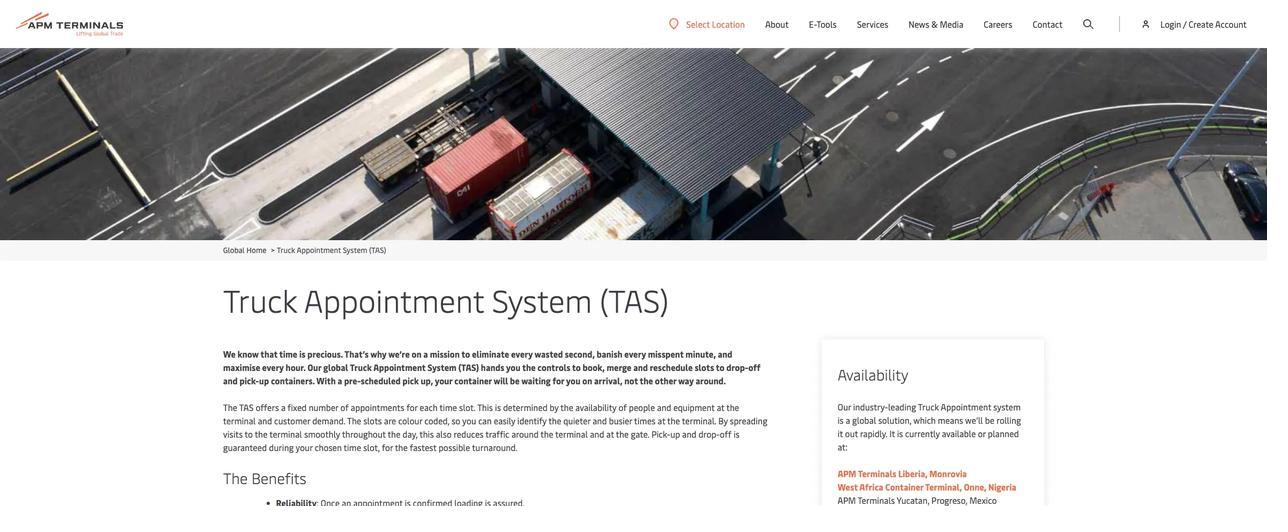 Task type: describe. For each thing, give the bounding box(es) containing it.
up,
[[421, 375, 433, 387]]

container
[[886, 482, 924, 494]]

solution,
[[879, 415, 912, 427]]

pick
[[403, 375, 419, 387]]

to up around.
[[716, 362, 725, 374]]

be inside we know that time is precious. that's why we're on a mission to eliminate every wasted second, banish every misspent minute, and maximise every hour. our global truck appointment system (tas) hands you the controls to book, merge and reschedule slots to drop-off and pick-up containers. with a pre-scheduled pick up, your container will be waiting for you on arrival, not the other way around.
[[510, 375, 520, 387]]

1 horizontal spatial every
[[511, 349, 533, 360]]

to down second,
[[572, 362, 581, 374]]

mission
[[430, 349, 460, 360]]

it
[[890, 428, 895, 440]]

account
[[1216, 18, 1247, 30]]

the down day,
[[395, 442, 408, 454]]

global inside our industry-leading truck appointment system is a global solution, which means we'll be rolling it out rapidly. it is currently available or planned at:
[[853, 415, 877, 427]]

our industry-leading truck appointment system is a global solution, which means we'll be rolling it out rapidly. it is currently available or planned at:
[[838, 402, 1022, 453]]

drop- inside we know that time is precious. that's why we're on a mission to eliminate every wasted second, banish every misspent minute, and maximise every hour. our global truck appointment system (tas) hands you the controls to book, merge and reschedule slots to drop-off and pick-up containers. with a pre-scheduled pick up, your container will be waiting for you on arrival, not the other way around.
[[727, 362, 749, 374]]

1 horizontal spatial terminal
[[270, 429, 302, 441]]

guaranteed
[[223, 442, 267, 454]]

precious.
[[308, 349, 343, 360]]

identify
[[518, 415, 547, 427]]

terminal,
[[926, 482, 962, 494]]

is up it
[[838, 415, 844, 427]]

appointment inside our industry-leading truck appointment system is a global solution, which means we'll be rolling it out rapidly. it is currently available or planned at:
[[941, 402, 992, 413]]

you inside the tas offers a fixed number of appointments for each time slot. this is determined by the availability of people and equipment at the terminal and customer demand. the slots are colour coded, so you can easily identify the quieter and busier times at the terminal. by spreading visits to the terminal smoothly throughout the day, this also reduces traffic around the terminal and at the gate. pick-up and drop-off is guaranteed during your chosen time slot, for the fastest possible turnaround.
[[462, 415, 476, 427]]

slots inside the tas offers a fixed number of appointments for each time slot. this is determined by the availability of people and equipment at the terminal and customer demand. the slots are colour coded, so you can easily identify the quieter and busier times at the terminal. by spreading visits to the terminal smoothly throughout the day, this also reduces traffic around the terminal and at the gate. pick-up and drop-off is guaranteed during your chosen time slot, for the fastest possible turnaround.
[[364, 415, 382, 427]]

onne,
[[964, 482, 987, 494]]

truck inside we know that time is precious. that's why we're on a mission to eliminate every wasted second, banish every misspent minute, and maximise every hour. our global truck appointment system (tas) hands you the controls to book, merge and reschedule slots to drop-off and pick-up containers. with a pre-scheduled pick up, your container will be waiting for you on arrival, not the other way around.
[[350, 362, 372, 374]]

2 horizontal spatial system
[[492, 279, 592, 321]]

1 vertical spatial the
[[347, 415, 361, 427]]

your inside we know that time is precious. that's why we're on a mission to eliminate every wasted second, banish every misspent minute, and maximise every hour. our global truck appointment system (tas) hands you the controls to book, merge and reschedule slots to drop-off and pick-up containers. with a pre-scheduled pick up, your container will be waiting for you on arrival, not the other way around.
[[435, 375, 453, 387]]

smoothly
[[304, 429, 340, 441]]

services
[[857, 18, 889, 30]]

availability
[[838, 365, 909, 385]]

to right "mission"
[[462, 349, 470, 360]]

africa
[[860, 482, 884, 494]]

1 vertical spatial time
[[440, 402, 457, 414]]

know
[[238, 349, 259, 360]]

is right this
[[495, 402, 501, 414]]

to inside the tas offers a fixed number of appointments for each time slot. this is determined by the availability of people and equipment at the terminal and customer demand. the slots are colour coded, so you can easily identify the quieter and busier times at the terminal. by spreading visits to the terminal smoothly throughout the day, this also reduces traffic around the terminal and at the gate. pick-up and drop-off is guaranteed during your chosen time slot, for the fastest possible turnaround.
[[245, 429, 253, 441]]

nigeria
[[989, 482, 1017, 494]]

leading
[[889, 402, 917, 413]]

careers
[[984, 18, 1013, 30]]

not
[[625, 375, 638, 387]]

a left "mission"
[[424, 349, 428, 360]]

contact
[[1033, 18, 1063, 30]]

will
[[494, 375, 508, 387]]

truck right >
[[277, 245, 295, 256]]

it
[[838, 428, 843, 440]]

off inside the tas offers a fixed number of appointments for each time slot. this is determined by the availability of people and equipment at the terminal and customer demand. the slots are colour coded, so you can easily identify the quieter and busier times at the terminal. by spreading visits to the terminal smoothly throughout the day, this also reduces traffic around the terminal and at the gate. pick-up and drop-off is guaranteed during your chosen time slot, for the fastest possible turnaround.
[[720, 429, 732, 441]]

possible
[[439, 442, 470, 454]]

second,
[[565, 349, 595, 360]]

planned
[[988, 428, 1019, 440]]

is inside we know that time is precious. that's why we're on a mission to eliminate every wasted second, banish every misspent minute, and maximise every hour. our global truck appointment system (tas) hands you the controls to book, merge and reschedule slots to drop-off and pick-up containers. with a pre-scheduled pick up, your container will be waiting for you on arrival, not the other way around.
[[299, 349, 306, 360]]

the for the benefits
[[223, 468, 248, 489]]

2 horizontal spatial terminal
[[556, 429, 588, 441]]

truck inside our industry-leading truck appointment system is a global solution, which means we'll be rolling it out rapidly. it is currently available or planned at:
[[918, 402, 939, 413]]

so
[[452, 415, 461, 427]]

e-
[[809, 18, 817, 30]]

currently
[[906, 428, 940, 440]]

each
[[420, 402, 438, 414]]

the right not
[[640, 375, 653, 387]]

careers button
[[984, 0, 1013, 48]]

which
[[914, 415, 936, 427]]

the down are
[[388, 429, 401, 441]]

time inside we know that time is precious. that's why we're on a mission to eliminate every wasted second, banish every misspent minute, and maximise every hour. our global truck appointment system (tas) hands you the controls to book, merge and reschedule slots to drop-off and pick-up containers. with a pre-scheduled pick up, your container will be waiting for you on arrival, not the other way around.
[[279, 349, 297, 360]]

merge
[[607, 362, 632, 374]]

we'll
[[966, 415, 984, 427]]

slot.
[[459, 402, 476, 414]]

that's
[[345, 349, 369, 360]]

availability
[[576, 402, 617, 414]]

appointment inside we know that time is precious. that's why we're on a mission to eliminate every wasted second, banish every misspent minute, and maximise every hour. our global truck appointment system (tas) hands you the controls to book, merge and reschedule slots to drop-off and pick-up containers. with a pre-scheduled pick up, your container will be waiting for you on arrival, not the other way around.
[[374, 362, 426, 374]]

and down maximise
[[223, 375, 238, 387]]

determined
[[503, 402, 548, 414]]

0 horizontal spatial at
[[607, 429, 614, 441]]

slot,
[[363, 442, 380, 454]]

appointments
[[351, 402, 405, 414]]

by
[[719, 415, 728, 427]]

fastest
[[410, 442, 437, 454]]

rapidly.
[[861, 428, 888, 440]]

be inside our industry-leading truck appointment system is a global solution, which means we'll be rolling it out rapidly. it is currently available or planned at:
[[986, 415, 995, 427]]

scheduled
[[361, 375, 401, 387]]

news & media button
[[909, 0, 964, 48]]

we know that time is precious. that's why we're on a mission to eliminate every wasted second, banish every misspent minute, and maximise every hour. our global truck appointment system (tas) hands you the controls to book, merge and reschedule slots to drop-off and pick-up containers. with a pre-scheduled pick up, your container will be waiting for you on arrival, not the other way around.
[[223, 349, 761, 387]]

monrovia
[[930, 468, 967, 480]]

about
[[766, 18, 789, 30]]

1 horizontal spatial you
[[506, 362, 521, 374]]

1 vertical spatial on
[[583, 375, 593, 387]]

containers.
[[271, 375, 315, 387]]

the for the tas offers a fixed number of appointments for each time slot. this is determined by the availability of people and equipment at the terminal and customer demand. the slots are colour coded, so you can easily identify the quieter and busier times at the terminal. by spreading visits to the terminal smoothly throughout the day, this also reduces traffic around the terminal and at the gate. pick-up and drop-off is guaranteed during your chosen time slot, for the fastest possible turnaround.
[[223, 402, 237, 414]]

is right it
[[898, 428, 904, 440]]

a inside the tas offers a fixed number of appointments for each time slot. this is determined by the availability of people and equipment at the terminal and customer demand. the slots are colour coded, so you can easily identify the quieter and busier times at the terminal. by spreading visits to the terminal smoothly throughout the day, this also reduces traffic around the terminal and at the gate. pick-up and drop-off is guaranteed during your chosen time slot, for the fastest possible turnaround.
[[281, 402, 286, 414]]

terminals
[[858, 468, 897, 480]]

why
[[371, 349, 387, 360]]

visits
[[223, 429, 243, 441]]

means
[[938, 415, 964, 427]]

global
[[223, 245, 245, 256]]

pick-
[[240, 375, 259, 387]]

during
[[269, 442, 294, 454]]

reschedule
[[650, 362, 693, 374]]

this
[[420, 429, 434, 441]]

container
[[455, 375, 492, 387]]

a inside our industry-leading truck appointment system is a global solution, which means we'll be rolling it out rapidly. it is currently available or planned at:
[[846, 415, 851, 427]]

the tas offers a fixed number of appointments for each time slot. this is determined by the availability of people and equipment at the terminal and customer demand. the slots are colour coded, so you can easily identify the quieter and busier times at the terminal. by spreading visits to the terminal smoothly throughout the day, this also reduces traffic around the terminal and at the gate. pick-up and drop-off is guaranteed during your chosen time slot, for the fastest possible turnaround.
[[223, 402, 768, 454]]

rolling
[[997, 415, 1022, 427]]

the up pick-
[[668, 415, 680, 427]]

2 of from the left
[[619, 402, 627, 414]]

arrival,
[[594, 375, 623, 387]]

can
[[479, 415, 492, 427]]

other
[[655, 375, 677, 387]]

chosen
[[315, 442, 342, 454]]

select location
[[687, 18, 745, 30]]

this
[[478, 402, 493, 414]]

your inside the tas offers a fixed number of appointments for each time slot. this is determined by the availability of people and equipment at the terminal and customer demand. the slots are colour coded, so you can easily identify the quieter and busier times at the terminal. by spreading visits to the terminal smoothly throughout the day, this also reduces traffic around the terminal and at the gate. pick-up and drop-off is guaranteed during your chosen time slot, for the fastest possible turnaround.
[[296, 442, 313, 454]]

is down spreading
[[734, 429, 740, 441]]

people
[[629, 402, 655, 414]]

slots inside we know that time is precious. that's why we're on a mission to eliminate every wasted second, banish every misspent minute, and maximise every hour. our global truck appointment system (tas) hands you the controls to book, merge and reschedule slots to drop-off and pick-up containers. with a pre-scheduled pick up, your container will be waiting for you on arrival, not the other way around.
[[695, 362, 714, 374]]

apm terminals liberia, monrovia west africa container terminal, onne, nigeria
[[838, 468, 1017, 494]]

pre-
[[344, 375, 361, 387]]

(tas) inside we know that time is precious. that's why we're on a mission to eliminate every wasted second, banish every misspent minute, and maximise every hour. our global truck appointment system (tas) hands you the controls to book, merge and reschedule slots to drop-off and pick-up containers. with a pre-scheduled pick up, your container will be waiting for you on arrival, not the other way around.
[[459, 362, 479, 374]]

around
[[512, 429, 539, 441]]

login / create account link
[[1141, 0, 1247, 48]]

global inside we know that time is precious. that's why we're on a mission to eliminate every wasted second, banish every misspent minute, and maximise every hour. our global truck appointment system (tas) hands you the controls to book, merge and reschedule slots to drop-off and pick-up containers. with a pre-scheduled pick up, your container will be waiting for you on arrival, not the other way around.
[[323, 362, 348, 374]]

>
[[271, 245, 275, 256]]

and up not
[[634, 362, 648, 374]]



Task type: locate. For each thing, give the bounding box(es) containing it.
terminal down quieter
[[556, 429, 588, 441]]

reduces
[[454, 429, 484, 441]]

global down industry-
[[853, 415, 877, 427]]

our inside we know that time is precious. that's why we're on a mission to eliminate every wasted second, banish every misspent minute, and maximise every hour. our global truck appointment system (tas) hands you the controls to book, merge and reschedule slots to drop-off and pick-up containers. with a pre-scheduled pick up, your container will be waiting for you on arrival, not the other way around.
[[308, 362, 322, 374]]

1 horizontal spatial of
[[619, 402, 627, 414]]

0 vertical spatial off
[[749, 362, 761, 374]]

up inside the tas offers a fixed number of appointments for each time slot. this is determined by the availability of people and equipment at the terminal and customer demand. the slots are colour coded, so you can easily identify the quieter and busier times at the terminal. by spreading visits to the terminal smoothly throughout the day, this also reduces traffic around the terminal and at the gate. pick-up and drop-off is guaranteed during your chosen time slot, for the fastest possible turnaround.
[[671, 429, 680, 441]]

are
[[384, 415, 396, 427]]

0 vertical spatial our
[[308, 362, 322, 374]]

the
[[223, 402, 237, 414], [347, 415, 361, 427], [223, 468, 248, 489]]

0 horizontal spatial our
[[308, 362, 322, 374]]

on
[[412, 349, 422, 360], [583, 375, 593, 387]]

for inside we know that time is precious. that's why we're on a mission to eliminate every wasted second, banish every misspent minute, and maximise every hour. our global truck appointment system (tas) hands you the controls to book, merge and reschedule slots to drop-off and pick-up containers. with a pre-scheduled pick up, your container will be waiting for you on arrival, not the other way around.
[[553, 375, 565, 387]]

1 vertical spatial your
[[296, 442, 313, 454]]

2 vertical spatial you
[[462, 415, 476, 427]]

0 vertical spatial time
[[279, 349, 297, 360]]

around.
[[696, 375, 726, 387]]

e-tools button
[[809, 0, 837, 48]]

2 vertical spatial system
[[428, 362, 457, 374]]

tuck appointment system image
[[0, 48, 1268, 241]]

0 vertical spatial drop-
[[727, 362, 749, 374]]

2 vertical spatial for
[[382, 442, 393, 454]]

0 vertical spatial at
[[717, 402, 725, 414]]

2 horizontal spatial you
[[566, 375, 581, 387]]

terminal up visits
[[223, 415, 256, 427]]

your right up,
[[435, 375, 453, 387]]

drop- inside the tas offers a fixed number of appointments for each time slot. this is determined by the availability of people and equipment at the terminal and customer demand. the slots are colour coded, so you can easily identify the quieter and busier times at the terminal. by spreading visits to the terminal smoothly throughout the day, this also reduces traffic around the terminal and at the gate. pick-up and drop-off is guaranteed during your chosen time slot, for the fastest possible turnaround.
[[699, 429, 720, 441]]

tools
[[817, 18, 837, 30]]

the down identify
[[541, 429, 554, 441]]

0 horizontal spatial for
[[382, 442, 393, 454]]

the down by
[[549, 415, 562, 427]]

our inside our industry-leading truck appointment system is a global solution, which means we'll be rolling it out rapidly. it is currently available or planned at:
[[838, 402, 852, 413]]

out
[[845, 428, 858, 440]]

wasted
[[535, 349, 563, 360]]

create
[[1189, 18, 1214, 30]]

apm
[[838, 468, 857, 480]]

you right the so
[[462, 415, 476, 427]]

1 horizontal spatial (tas)
[[459, 362, 479, 374]]

a left the fixed
[[281, 402, 286, 414]]

0 vertical spatial on
[[412, 349, 422, 360]]

is up hour.
[[299, 349, 306, 360]]

terminal
[[223, 415, 256, 427], [270, 429, 302, 441], [556, 429, 588, 441]]

at down busier
[[607, 429, 614, 441]]

home
[[247, 245, 267, 256]]

2 vertical spatial the
[[223, 468, 248, 489]]

2 horizontal spatial at
[[717, 402, 725, 414]]

our left industry-
[[838, 402, 852, 413]]

every up merge
[[625, 349, 646, 360]]

truck appointment system (tas)
[[223, 279, 669, 321]]

time up the so
[[440, 402, 457, 414]]

hands
[[481, 362, 505, 374]]

1 vertical spatial global
[[853, 415, 877, 427]]

be up or
[[986, 415, 995, 427]]

busier
[[609, 415, 633, 427]]

to up guaranteed
[[245, 429, 253, 441]]

0 vertical spatial your
[[435, 375, 453, 387]]

truck down that's
[[350, 362, 372, 374]]

1 horizontal spatial off
[[749, 362, 761, 374]]

media
[[940, 18, 964, 30]]

0 horizontal spatial on
[[412, 349, 422, 360]]

up inside we know that time is precious. that's why we're on a mission to eliminate every wasted second, banish every misspent minute, and maximise every hour. our global truck appointment system (tas) hands you the controls to book, merge and reschedule slots to drop-off and pick-up containers. with a pre-scheduled pick up, your container will be waiting for you on arrival, not the other way around.
[[259, 375, 269, 387]]

truck up which
[[918, 402, 939, 413]]

day,
[[403, 429, 418, 441]]

appointment
[[297, 245, 341, 256], [304, 279, 484, 321], [374, 362, 426, 374], [941, 402, 992, 413]]

0 vertical spatial you
[[506, 362, 521, 374]]

the up guaranteed
[[255, 429, 268, 441]]

for
[[553, 375, 565, 387], [407, 402, 418, 414], [382, 442, 393, 454]]

the down busier
[[616, 429, 629, 441]]

1 horizontal spatial drop-
[[727, 362, 749, 374]]

the up waiting
[[523, 362, 536, 374]]

and right minute, on the bottom right
[[718, 349, 733, 360]]

2 horizontal spatial (tas)
[[600, 279, 669, 321]]

1 vertical spatial at
[[658, 415, 666, 427]]

0 horizontal spatial your
[[296, 442, 313, 454]]

for up colour
[[407, 402, 418, 414]]

2 horizontal spatial for
[[553, 375, 565, 387]]

select location button
[[670, 18, 745, 30]]

0 horizontal spatial up
[[259, 375, 269, 387]]

every down that
[[262, 362, 284, 374]]

/
[[1184, 18, 1187, 30]]

news
[[909, 18, 930, 30]]

and
[[718, 349, 733, 360], [634, 362, 648, 374], [223, 375, 238, 387], [657, 402, 672, 414], [258, 415, 272, 427], [593, 415, 607, 427], [590, 429, 605, 441], [683, 429, 697, 441]]

time up hour.
[[279, 349, 297, 360]]

system
[[994, 402, 1021, 413]]

and down offers
[[258, 415, 272, 427]]

1 vertical spatial you
[[566, 375, 581, 387]]

our down "precious."
[[308, 362, 322, 374]]

on down book,
[[583, 375, 593, 387]]

1 vertical spatial be
[[986, 415, 995, 427]]

system inside we know that time is precious. that's why we're on a mission to eliminate every wasted second, banish every misspent minute, and maximise every hour. our global truck appointment system (tas) hands you the controls to book, merge and reschedule slots to drop-off and pick-up containers. with a pre-scheduled pick up, your container will be waiting for you on arrival, not the other way around.
[[428, 362, 457, 374]]

global home link
[[223, 245, 267, 256]]

misspent
[[648, 349, 684, 360]]

1 horizontal spatial on
[[583, 375, 593, 387]]

a left pre-
[[338, 375, 342, 387]]

equipment
[[674, 402, 715, 414]]

1 horizontal spatial time
[[344, 442, 361, 454]]

be right will
[[510, 375, 520, 387]]

truck down home
[[223, 279, 297, 321]]

on right we're
[[412, 349, 422, 360]]

1 vertical spatial slots
[[364, 415, 382, 427]]

1 horizontal spatial your
[[435, 375, 453, 387]]

of up demand.
[[341, 402, 349, 414]]

gate.
[[631, 429, 650, 441]]

a up the out
[[846, 415, 851, 427]]

throughout
[[342, 429, 386, 441]]

0 horizontal spatial every
[[262, 362, 284, 374]]

easily
[[494, 415, 516, 427]]

1 vertical spatial off
[[720, 429, 732, 441]]

about button
[[766, 0, 789, 48]]

1 of from the left
[[341, 402, 349, 414]]

you down controls
[[566, 375, 581, 387]]

at up pick-
[[658, 415, 666, 427]]

for right slot,
[[382, 442, 393, 454]]

1 horizontal spatial at
[[658, 415, 666, 427]]

0 vertical spatial the
[[223, 402, 237, 414]]

and down quieter
[[590, 429, 605, 441]]

west africa container terminal, onne, nigeria link
[[838, 482, 1017, 494]]

for down controls
[[553, 375, 565, 387]]

times
[[634, 415, 656, 427]]

that
[[261, 349, 278, 360]]

1 horizontal spatial global
[[853, 415, 877, 427]]

traffic
[[486, 429, 510, 441]]

our
[[308, 362, 322, 374], [838, 402, 852, 413]]

0 horizontal spatial drop-
[[699, 429, 720, 441]]

2 horizontal spatial time
[[440, 402, 457, 414]]

1 vertical spatial for
[[407, 402, 418, 414]]

0 vertical spatial be
[[510, 375, 520, 387]]

off inside we know that time is precious. that's why we're on a mission to eliminate every wasted second, banish every misspent minute, and maximise every hour. our global truck appointment system (tas) hands you the controls to book, merge and reschedule slots to drop-off and pick-up containers. with a pre-scheduled pick up, your container will be waiting for you on arrival, not the other way around.
[[749, 362, 761, 374]]

up
[[259, 375, 269, 387], [671, 429, 680, 441]]

demand.
[[312, 415, 345, 427]]

at:
[[838, 442, 848, 453]]

0 vertical spatial slots
[[695, 362, 714, 374]]

the right by
[[561, 402, 574, 414]]

1 horizontal spatial our
[[838, 402, 852, 413]]

coded,
[[425, 415, 450, 427]]

eliminate
[[472, 349, 509, 360]]

controls
[[538, 362, 571, 374]]

2 vertical spatial (tas)
[[459, 362, 479, 374]]

login / create account
[[1161, 18, 1247, 30]]

global up with
[[323, 362, 348, 374]]

a
[[424, 349, 428, 360], [338, 375, 342, 387], [281, 402, 286, 414], [846, 415, 851, 427]]

the up throughout
[[347, 415, 361, 427]]

1 vertical spatial up
[[671, 429, 680, 441]]

we're
[[389, 349, 410, 360]]

0 vertical spatial up
[[259, 375, 269, 387]]

we
[[223, 349, 236, 360]]

0 vertical spatial system
[[343, 245, 367, 256]]

1 vertical spatial system
[[492, 279, 592, 321]]

global home > truck appointment system (tas)
[[223, 245, 386, 256]]

up down maximise
[[259, 375, 269, 387]]

0 horizontal spatial global
[[323, 362, 348, 374]]

1 vertical spatial drop-
[[699, 429, 720, 441]]

terminal up during
[[270, 429, 302, 441]]

2 vertical spatial at
[[607, 429, 614, 441]]

1 vertical spatial our
[[838, 402, 852, 413]]

0 horizontal spatial slots
[[364, 415, 382, 427]]

slots down minute, on the bottom right
[[695, 362, 714, 374]]

1 vertical spatial (tas)
[[600, 279, 669, 321]]

is
[[299, 349, 306, 360], [495, 402, 501, 414], [838, 415, 844, 427], [898, 428, 904, 440], [734, 429, 740, 441]]

2 horizontal spatial every
[[625, 349, 646, 360]]

time
[[279, 349, 297, 360], [440, 402, 457, 414], [344, 442, 361, 454]]

slots down appointments
[[364, 415, 382, 427]]

0 vertical spatial for
[[553, 375, 565, 387]]

the left tas
[[223, 402, 237, 414]]

1 horizontal spatial for
[[407, 402, 418, 414]]

the up by
[[727, 402, 740, 414]]

location
[[712, 18, 745, 30]]

apm terminals liberia, monrovia link
[[838, 468, 967, 480]]

you up will
[[506, 362, 521, 374]]

0 horizontal spatial system
[[343, 245, 367, 256]]

0 horizontal spatial time
[[279, 349, 297, 360]]

every left wasted
[[511, 349, 533, 360]]

the down guaranteed
[[223, 468, 248, 489]]

by
[[550, 402, 559, 414]]

of up busier
[[619, 402, 627, 414]]

and down terminal.
[[683, 429, 697, 441]]

of
[[341, 402, 349, 414], [619, 402, 627, 414]]

your down smoothly
[[296, 442, 313, 454]]

fixed
[[288, 402, 307, 414]]

pick-
[[652, 429, 671, 441]]

customer
[[274, 415, 310, 427]]

0 horizontal spatial (tas)
[[369, 245, 386, 256]]

the benefits
[[223, 468, 307, 489]]

0 horizontal spatial you
[[462, 415, 476, 427]]

and down availability
[[593, 415, 607, 427]]

0 horizontal spatial terminal
[[223, 415, 256, 427]]

1 horizontal spatial slots
[[695, 362, 714, 374]]

at up by
[[717, 402, 725, 414]]

quieter
[[564, 415, 591, 427]]

0 horizontal spatial be
[[510, 375, 520, 387]]

1 horizontal spatial up
[[671, 429, 680, 441]]

0 vertical spatial global
[[323, 362, 348, 374]]

minute,
[[686, 349, 716, 360]]

time down throughout
[[344, 442, 361, 454]]

liberia,
[[899, 468, 928, 480]]

0 vertical spatial (tas)
[[369, 245, 386, 256]]

1 horizontal spatial system
[[428, 362, 457, 374]]

2 vertical spatial time
[[344, 442, 361, 454]]

services button
[[857, 0, 889, 48]]

0 horizontal spatial of
[[341, 402, 349, 414]]

banish
[[597, 349, 623, 360]]

and right people
[[657, 402, 672, 414]]

0 horizontal spatial off
[[720, 429, 732, 441]]

login
[[1161, 18, 1182, 30]]

maximise
[[223, 362, 260, 374]]

news & media
[[909, 18, 964, 30]]

up down equipment
[[671, 429, 680, 441]]

be
[[510, 375, 520, 387], [986, 415, 995, 427]]

1 horizontal spatial be
[[986, 415, 995, 427]]

offers
[[256, 402, 279, 414]]



Task type: vqa. For each thing, say whether or not it's contained in the screenshot.
Menu
no



